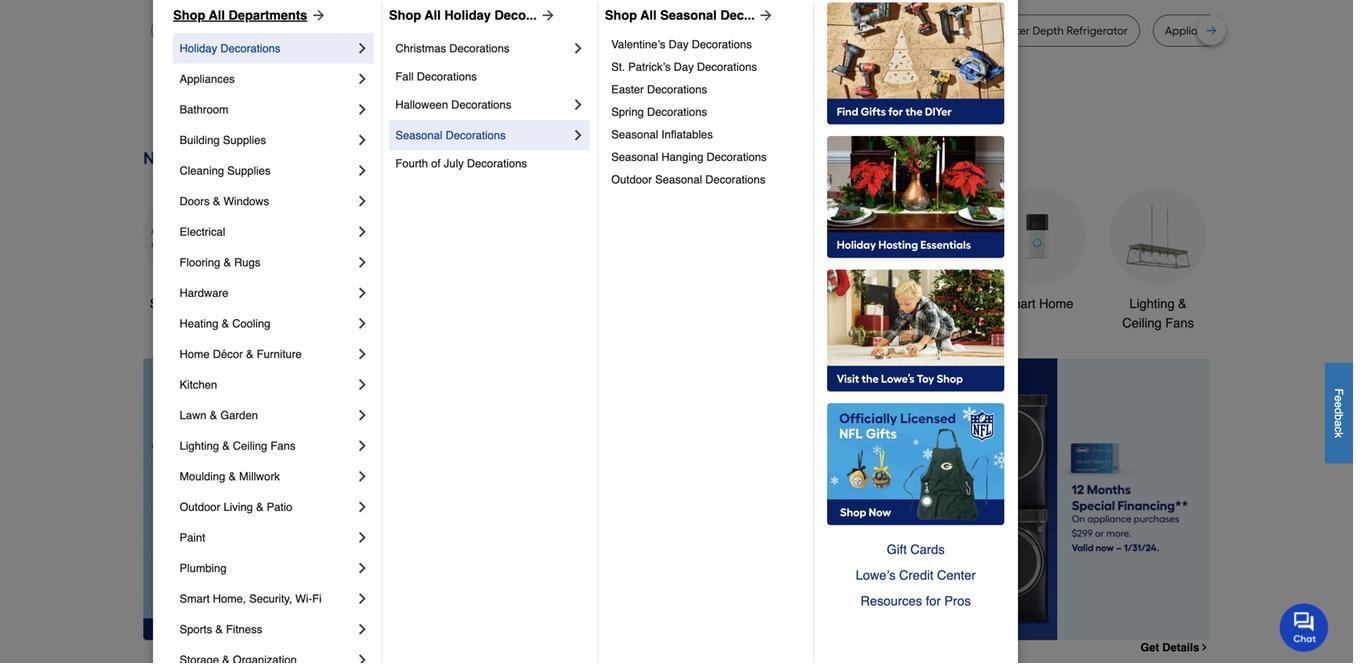 Task type: describe. For each thing, give the bounding box(es) containing it.
outdoor seasonal decorations link
[[611, 168, 802, 191]]

ge for ge profile refrigerator
[[378, 24, 393, 37]]

smart for smart home, security, wi-fi
[[180, 593, 210, 606]]

seasonal for seasonal hanging decorations
[[611, 151, 658, 163]]

depth
[[1033, 24, 1064, 37]]

outdoor tools & equipment
[[750, 296, 842, 331]]

holiday inside 'shop all holiday deco...' link
[[444, 8, 491, 23]]

seasonal hanging decorations
[[611, 151, 767, 163]]

0 horizontal spatial lighting & ceiling fans
[[180, 440, 296, 453]]

holiday decorations
[[180, 42, 281, 55]]

seasonal decorations link
[[395, 120, 570, 151]]

holiday inside holiday decorations link
[[180, 42, 217, 55]]

chevron right image for home décor & furniture
[[354, 346, 370, 362]]

day inside 'link'
[[674, 60, 694, 73]]

building supplies
[[180, 134, 266, 147]]

visit the lowe's toy shop. image
[[827, 270, 1004, 392]]

chevron right image for holiday decorations
[[354, 40, 370, 56]]

appliances link
[[180, 64, 354, 94]]

resources for pros link
[[827, 589, 1004, 615]]

chevron right image for electrical
[[354, 224, 370, 240]]

patrick's
[[628, 60, 671, 73]]

spring
[[611, 106, 644, 118]]

christmas decorations
[[395, 42, 510, 55]]

electrical link
[[180, 217, 354, 247]]

all for seasonal
[[640, 8, 657, 23]]

seasonal decorations
[[395, 129, 506, 142]]

lowe's credit center link
[[827, 563, 1004, 589]]

home décor & furniture
[[180, 348, 302, 361]]

fi
[[312, 593, 322, 606]]

arrow right image
[[755, 7, 774, 23]]

outdoor seasonal decorations
[[611, 173, 766, 186]]

lowe's wishes you and your family a happy hanukkah. image
[[143, 89, 1210, 129]]

ge for ge refrigerator
[[262, 24, 277, 37]]

officially licensed n f l gifts. shop now. image
[[827, 404, 1004, 526]]

hardware link
[[180, 278, 354, 308]]

valentine's
[[611, 38, 665, 51]]

heating & cooling link
[[180, 308, 354, 339]]

0 vertical spatial bathroom link
[[180, 94, 354, 125]]

chevron right image for christmas decorations
[[570, 40, 586, 56]]

cleaning supplies
[[180, 164, 271, 177]]

holiday hosting essentials. image
[[827, 136, 1004, 259]]

decorations down christmas decorations on the left of the page
[[417, 70, 477, 83]]

fourth of july decorations
[[395, 157, 527, 170]]

doors & windows link
[[180, 186, 354, 217]]

building
[[180, 134, 220, 147]]

lighting inside lighting & ceiling fans
[[1130, 296, 1175, 311]]

electrical
[[180, 226, 225, 238]]

smart home, security, wi-fi
[[180, 593, 322, 606]]

wi-
[[295, 593, 312, 606]]

sports
[[180, 623, 212, 636]]

2 horizontal spatial arrow right image
[[1180, 500, 1196, 516]]

1 horizontal spatial home
[[1039, 296, 1074, 311]]

1 refrigerator from the left
[[163, 24, 225, 37]]

2 refrigerator from the left
[[280, 24, 341, 37]]

living
[[223, 501, 253, 514]]

for
[[926, 594, 941, 609]]

furniture
[[257, 348, 302, 361]]

new deals every day during 25 days of deals image
[[143, 145, 1210, 172]]

0 vertical spatial lighting & ceiling fans link
[[1110, 188, 1207, 333]]

seasonal for seasonal decorations
[[395, 129, 442, 142]]

supplies for cleaning supplies
[[227, 164, 271, 177]]

seasonal down new deals every day during 25 days of deals image at the top of page
[[655, 173, 702, 186]]

halloween decorations
[[395, 98, 511, 111]]

holiday decorations link
[[180, 33, 354, 64]]

chevron right image for seasonal decorations
[[570, 127, 586, 143]]

all for deals
[[183, 296, 197, 311]]

1 horizontal spatial lighting & ceiling fans
[[1122, 296, 1194, 331]]

chevron right image for paint
[[354, 530, 370, 546]]

1 vertical spatial bathroom
[[889, 296, 944, 311]]

refrigerator for french door refrigerator
[[593, 24, 654, 37]]

chevron right image for bathroom
[[354, 101, 370, 118]]

chevron right image inside get details link
[[1199, 643, 1210, 653]]

shop all departments
[[173, 8, 307, 23]]

flooring
[[180, 256, 220, 269]]

chevron right image for smart home, security, wi-fi
[[354, 591, 370, 607]]

decorations down halloween decorations link
[[446, 129, 506, 142]]

outdoor living & patio link
[[180, 492, 354, 523]]

hardware
[[180, 287, 228, 300]]

home décor & furniture link
[[180, 339, 354, 370]]

chevron right image for plumbing
[[354, 561, 370, 577]]

french door refrigerator
[[528, 24, 654, 37]]

building supplies link
[[180, 125, 354, 155]]

plumbing
[[180, 562, 227, 575]]

chevron right image for flooring & rugs
[[354, 255, 370, 271]]

paint
[[180, 532, 205, 544]]

shop all deals link
[[143, 188, 240, 314]]

get
[[1141, 641, 1159, 654]]

doors & windows
[[180, 195, 269, 208]]

shop all seasonal dec...
[[605, 8, 755, 23]]

0 vertical spatial ceiling
[[1122, 316, 1162, 331]]

chevron right image for hardware
[[354, 285, 370, 301]]

chat invite button image
[[1280, 603, 1329, 652]]

decorations up st. patrick's day decorations 'link'
[[692, 38, 752, 51]]

f e e d b a c k
[[1333, 389, 1345, 438]]

chevron right image for outdoor living & patio
[[354, 499, 370, 515]]

spring decorations
[[611, 106, 707, 118]]

chevron right image for cleaning supplies
[[354, 163, 370, 179]]

all for departments
[[209, 8, 225, 23]]

all for holiday
[[425, 8, 441, 23]]

easter
[[611, 83, 644, 96]]

decorations down seasonal decorations link
[[467, 157, 527, 170]]

seasonal hanging decorations link
[[611, 146, 802, 168]]

profile for ge profile
[[823, 24, 855, 37]]

0 vertical spatial fans
[[1165, 316, 1194, 331]]

easter decorations link
[[611, 78, 802, 101]]

lowe's
[[856, 568, 896, 583]]

shop for shop all holiday deco...
[[389, 8, 421, 23]]

shop all holiday deco...
[[389, 8, 537, 23]]

rugs
[[234, 256, 260, 269]]

outdoor for outdoor seasonal decorations
[[611, 173, 652, 186]]

chevron right image for lawn & garden
[[354, 408, 370, 424]]

shop for shop all seasonal dec...
[[605, 8, 637, 23]]

decorations down seasonal hanging decorations link
[[705, 173, 766, 186]]

shop
[[150, 296, 180, 311]]

shop all seasonal dec... link
[[605, 6, 774, 25]]

refrigerator for ge profile refrigerator
[[430, 24, 491, 37]]

2 e from the top
[[1333, 402, 1345, 408]]

heating
[[180, 317, 218, 330]]

fitness
[[226, 623, 262, 636]]

chevron right image for building supplies
[[354, 132, 370, 148]]

halloween
[[395, 98, 448, 111]]

dishwasher
[[892, 24, 951, 37]]

outdoor for outdoor living & patio
[[180, 501, 220, 514]]

patio
[[267, 501, 292, 514]]

kitchen link
[[180, 370, 354, 400]]

decorations up outdoor seasonal decorations link
[[707, 151, 767, 163]]

garden
[[220, 409, 258, 422]]

shop for shop all departments
[[173, 8, 205, 23]]

fourth
[[395, 157, 428, 170]]

resources
[[861, 594, 922, 609]]



Task type: vqa. For each thing, say whether or not it's contained in the screenshot.
Home Décor & Furniture "link"
yes



Task type: locate. For each thing, give the bounding box(es) containing it.
0 horizontal spatial lighting
[[180, 440, 219, 453]]

outdoor inside outdoor tools & equipment
[[750, 296, 796, 311]]

2 horizontal spatial ge
[[805, 24, 820, 37]]

refrigerator right depth
[[1067, 24, 1128, 37]]

easter decorations
[[611, 83, 707, 96]]

decorations down fall decorations 'link'
[[451, 98, 511, 111]]

bathroom
[[180, 103, 228, 116], [889, 296, 944, 311]]

ge profile
[[805, 24, 855, 37]]

get details
[[1141, 641, 1199, 654]]

cooling
[[232, 317, 271, 330]]

3 ge from the left
[[805, 24, 820, 37]]

shop these last-minute gifts. $99 or less. quantities are limited and won't last. image
[[143, 359, 404, 641]]

chevron right image for appliances
[[354, 71, 370, 87]]

1 vertical spatial bathroom link
[[868, 188, 965, 314]]

st.
[[611, 60, 625, 73]]

c
[[1333, 427, 1345, 433]]

deco...
[[495, 8, 537, 23]]

valentine's day decorations link
[[611, 33, 802, 56]]

chevron right image for halloween decorations
[[570, 97, 586, 113]]

fall
[[395, 70, 414, 83]]

ge profile refrigerator
[[378, 24, 491, 37]]

st. patrick's day decorations link
[[611, 56, 802, 78]]

departments
[[229, 8, 307, 23]]

of
[[431, 157, 441, 170]]

4 refrigerator from the left
[[593, 24, 654, 37]]

1 horizontal spatial ceiling
[[1122, 316, 1162, 331]]

1 vertical spatial outdoor
[[750, 296, 796, 311]]

0 horizontal spatial smart
[[180, 593, 210, 606]]

arrow right image inside 'shop all holiday deco...' link
[[537, 7, 556, 23]]

profile for ge profile refrigerator
[[396, 24, 427, 37]]

3 shop from the left
[[605, 8, 637, 23]]

1 shop from the left
[[173, 8, 205, 23]]

door
[[566, 24, 590, 37]]

flooring & rugs
[[180, 256, 260, 269]]

millwork
[[239, 470, 280, 483]]

ge for ge profile
[[805, 24, 820, 37]]

hanging
[[661, 151, 703, 163]]

dec...
[[720, 8, 755, 23]]

ceiling
[[1122, 316, 1162, 331], [233, 440, 267, 453]]

seasonal for seasonal inflatables
[[611, 128, 658, 141]]

1 ge from the left
[[262, 24, 277, 37]]

shop all holiday deco... link
[[389, 6, 556, 25]]

outdoor for outdoor tools & equipment
[[750, 296, 796, 311]]

paint link
[[180, 523, 354, 553]]

decorations up fall decorations 'link'
[[449, 42, 510, 55]]

smart inside smart home link
[[1001, 296, 1036, 311]]

arrow right image for shop all departments
[[307, 7, 327, 23]]

0 horizontal spatial ge
[[262, 24, 277, 37]]

outdoor living & patio
[[180, 501, 292, 514]]

seasonal down spring
[[611, 128, 658, 141]]

fall decorations link
[[395, 64, 586, 89]]

chevron right image for heating & cooling
[[354, 316, 370, 332]]

resources for pros
[[861, 594, 971, 609]]

get details link
[[1141, 641, 1210, 654]]

shop up holiday decorations
[[173, 8, 205, 23]]

smart inside smart home, security, wi-fi link
[[180, 593, 210, 606]]

1 horizontal spatial lighting
[[1130, 296, 1175, 311]]

2 profile from the left
[[823, 24, 855, 37]]

0 horizontal spatial ceiling
[[233, 440, 267, 453]]

all up holiday decorations
[[209, 8, 225, 23]]

1 vertical spatial home
[[180, 348, 210, 361]]

lighting & ceiling fans
[[1122, 296, 1194, 331], [180, 440, 296, 453]]

b
[[1333, 414, 1345, 421]]

0 vertical spatial lighting & ceiling fans
[[1122, 296, 1194, 331]]

1 profile from the left
[[396, 24, 427, 37]]

pros
[[944, 594, 971, 609]]

chevron right image
[[354, 71, 370, 87], [354, 132, 370, 148], [354, 255, 370, 271], [354, 377, 370, 393], [354, 530, 370, 546], [354, 622, 370, 638], [1199, 643, 1210, 653], [354, 652, 370, 664]]

1 vertical spatial supplies
[[227, 164, 271, 177]]

0 horizontal spatial shop
[[173, 8, 205, 23]]

2 horizontal spatial outdoor
[[750, 296, 796, 311]]

5 refrigerator from the left
[[1067, 24, 1128, 37]]

heating & cooling
[[180, 317, 271, 330]]

1 horizontal spatial bathroom link
[[868, 188, 965, 314]]

all up 'ge profile refrigerator'
[[425, 8, 441, 23]]

moulding & millwork
[[180, 470, 280, 483]]

0 vertical spatial day
[[669, 38, 689, 51]]

seasonal inflatables link
[[611, 123, 802, 146]]

equipment
[[765, 316, 827, 331]]

refrigerator up holiday decorations
[[163, 24, 225, 37]]

1 vertical spatial smart
[[180, 593, 210, 606]]

decorations down "valentine's day decorations" link at the top
[[697, 60, 757, 73]]

outdoor
[[611, 173, 652, 186], [750, 296, 796, 311], [180, 501, 220, 514]]

center
[[937, 568, 976, 583]]

e up d
[[1333, 396, 1345, 402]]

chevron right image for sports & fitness
[[354, 622, 370, 638]]

outdoor tools & equipment link
[[747, 188, 844, 333]]

0 vertical spatial holiday
[[444, 8, 491, 23]]

supplies up cleaning supplies
[[223, 134, 266, 147]]

seasonal
[[660, 8, 717, 23], [611, 128, 658, 141], [395, 129, 442, 142], [611, 151, 658, 163], [655, 173, 702, 186]]

1 vertical spatial holiday
[[180, 42, 217, 55]]

doors
[[180, 195, 210, 208]]

0 vertical spatial supplies
[[223, 134, 266, 147]]

refrigerator for counter depth refrigerator
[[1067, 24, 1128, 37]]

home,
[[213, 593, 246, 606]]

0 horizontal spatial bathroom
[[180, 103, 228, 116]]

gift cards
[[887, 542, 945, 557]]

holiday up the appliances
[[180, 42, 217, 55]]

lawn & garden
[[180, 409, 258, 422]]

day up st. patrick's day decorations
[[669, 38, 689, 51]]

0 horizontal spatial home
[[180, 348, 210, 361]]

chevron right image for doors & windows
[[354, 193, 370, 209]]

2 vertical spatial outdoor
[[180, 501, 220, 514]]

0 horizontal spatial bathroom link
[[180, 94, 354, 125]]

package
[[1220, 24, 1264, 37]]

july
[[444, 157, 464, 170]]

all up "valentine's"
[[640, 8, 657, 23]]

seasonal up fourth
[[395, 129, 442, 142]]

cards
[[910, 542, 945, 557]]

holiday up 'ge profile refrigerator'
[[444, 8, 491, 23]]

1 horizontal spatial smart
[[1001, 296, 1036, 311]]

deals
[[201, 296, 234, 311]]

0 vertical spatial lighting
[[1130, 296, 1175, 311]]

refrigerator up "valentine's"
[[593, 24, 654, 37]]

counter
[[988, 24, 1030, 37]]

1 horizontal spatial arrow right image
[[537, 7, 556, 23]]

decorations up inflatables
[[647, 106, 707, 118]]

smart home
[[1001, 296, 1074, 311]]

0 vertical spatial outdoor
[[611, 173, 652, 186]]

2 horizontal spatial shop
[[605, 8, 637, 23]]

fans
[[1165, 316, 1194, 331], [270, 440, 296, 453]]

tools
[[800, 296, 830, 311]]

1 vertical spatial ceiling
[[233, 440, 267, 453]]

1 horizontal spatial fans
[[1165, 316, 1194, 331]]

st. patrick's day decorations
[[611, 60, 757, 73]]

recommended searches for you heading
[[143, 0, 1210, 2]]

1 vertical spatial fans
[[270, 440, 296, 453]]

chevron right image for lighting & ceiling fans
[[354, 438, 370, 454]]

f e e d b a c k button
[[1325, 363, 1353, 464]]

& inside outdoor tools & equipment
[[833, 296, 842, 311]]

0 horizontal spatial profile
[[396, 24, 427, 37]]

all up heating
[[183, 296, 197, 311]]

appliances
[[180, 72, 235, 85]]

shop all departments link
[[173, 6, 327, 25]]

0 horizontal spatial arrow right image
[[307, 7, 327, 23]]

2 shop from the left
[[389, 8, 421, 23]]

credit
[[899, 568, 934, 583]]

décor
[[213, 348, 243, 361]]

3 refrigerator from the left
[[430, 24, 491, 37]]

seasonal down 'recommended searches for you' heading
[[660, 8, 717, 23]]

1 horizontal spatial shop
[[389, 8, 421, 23]]

ge
[[262, 24, 277, 37], [378, 24, 393, 37], [805, 24, 820, 37]]

supplies
[[223, 134, 266, 147], [227, 164, 271, 177]]

0 vertical spatial bathroom
[[180, 103, 228, 116]]

shop up 'ge profile refrigerator'
[[389, 8, 421, 23]]

valentine's day decorations
[[611, 38, 752, 51]]

0 horizontal spatial holiday
[[180, 42, 217, 55]]

up to 30 percent off select major appliances. plus, save up to an extra $750 on major appliances. image
[[429, 359, 1210, 641]]

outdoor down new deals every day during 25 days of deals image at the top of page
[[611, 173, 652, 186]]

1 horizontal spatial bathroom
[[889, 296, 944, 311]]

ge refrigerator
[[262, 24, 341, 37]]

outdoor down moulding
[[180, 501, 220, 514]]

e up b on the right bottom of the page
[[1333, 402, 1345, 408]]

seasonal down seasonal inflatables
[[611, 151, 658, 163]]

supplies up windows
[[227, 164, 271, 177]]

arrow right image for shop all holiday deco...
[[537, 7, 556, 23]]

2 ge from the left
[[378, 24, 393, 37]]

0 horizontal spatial outdoor
[[180, 501, 220, 514]]

smart for smart home
[[1001, 296, 1036, 311]]

refrigerator down 'shop all holiday deco...'
[[430, 24, 491, 37]]

fall decorations
[[395, 70, 477, 83]]

arrow right image inside shop all departments link
[[307, 7, 327, 23]]

details
[[1162, 641, 1199, 654]]

bathroom link
[[180, 94, 354, 125], [868, 188, 965, 314]]

1 horizontal spatial holiday
[[444, 8, 491, 23]]

1 horizontal spatial outdoor
[[611, 173, 652, 186]]

0 vertical spatial home
[[1039, 296, 1074, 311]]

cleaning
[[180, 164, 224, 177]]

smart home, security, wi-fi link
[[180, 584, 354, 615]]

1 vertical spatial lighting & ceiling fans
[[180, 440, 296, 453]]

shop up french door refrigerator
[[605, 8, 637, 23]]

seasonal inflatables
[[611, 128, 713, 141]]

refrigerator down departments
[[280, 24, 341, 37]]

chevron right image for kitchen
[[354, 377, 370, 393]]

gift
[[887, 542, 907, 557]]

windows
[[223, 195, 269, 208]]

find gifts for the diyer. image
[[827, 2, 1004, 125]]

arrow right image
[[307, 7, 327, 23], [537, 7, 556, 23], [1180, 500, 1196, 516]]

decorations down st. patrick's day decorations
[[647, 83, 707, 96]]

scroll to item #2 image
[[779, 612, 818, 618]]

1 vertical spatial lighting & ceiling fans link
[[180, 431, 354, 462]]

french
[[528, 24, 563, 37]]

1 vertical spatial day
[[674, 60, 694, 73]]

chevron right image
[[354, 40, 370, 56], [570, 40, 586, 56], [570, 97, 586, 113], [354, 101, 370, 118], [570, 127, 586, 143], [354, 163, 370, 179], [354, 193, 370, 209], [354, 224, 370, 240], [354, 285, 370, 301], [354, 316, 370, 332], [354, 346, 370, 362], [354, 408, 370, 424], [354, 438, 370, 454], [354, 469, 370, 485], [354, 499, 370, 515], [354, 561, 370, 577], [354, 591, 370, 607]]

0 vertical spatial smart
[[1001, 296, 1036, 311]]

1 horizontal spatial lighting & ceiling fans link
[[1110, 188, 1207, 333]]

1 e from the top
[[1333, 396, 1345, 402]]

moulding
[[180, 470, 225, 483]]

decorations down shop all departments link
[[220, 42, 281, 55]]

sports & fitness
[[180, 623, 262, 636]]

day down valentine's day decorations
[[674, 60, 694, 73]]

lawn
[[180, 409, 207, 422]]

1 vertical spatial lighting
[[180, 440, 219, 453]]

home
[[1039, 296, 1074, 311], [180, 348, 210, 361]]

chevron right image for moulding & millwork
[[354, 469, 370, 485]]

1 horizontal spatial ge
[[378, 24, 393, 37]]

1 horizontal spatial profile
[[823, 24, 855, 37]]

0 horizontal spatial fans
[[270, 440, 296, 453]]

0 horizontal spatial lighting & ceiling fans link
[[180, 431, 354, 462]]

outdoor up equipment
[[750, 296, 796, 311]]

supplies for building supplies
[[223, 134, 266, 147]]



